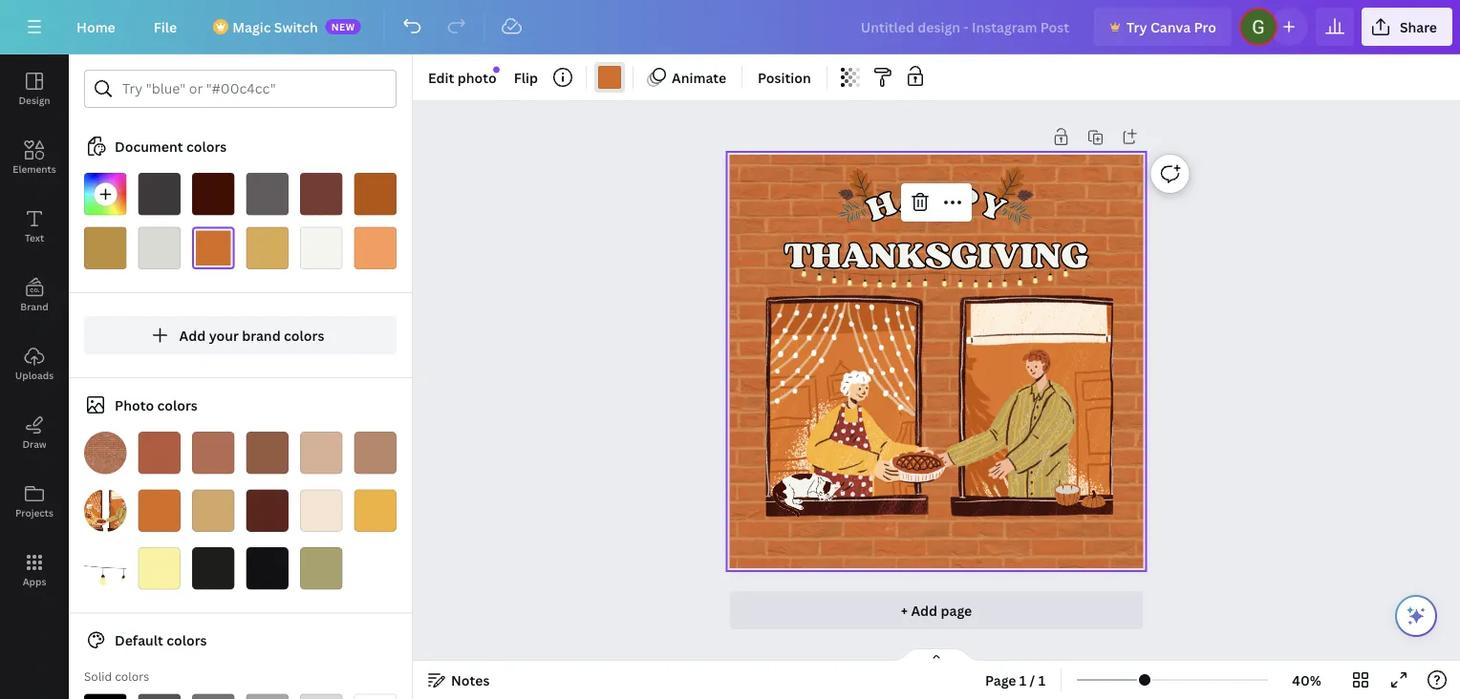 Task type: describe. For each thing, give the bounding box(es) containing it.
#d5a666 image
[[192, 490, 235, 532]]

notes button
[[421, 665, 497, 696]]

y
[[974, 183, 1012, 229]]

photo
[[115, 396, 154, 414]]

#5f221b image
[[246, 490, 289, 532]]

#dca950 image
[[246, 227, 289, 270]]

1 horizontal spatial #db6a17 image
[[598, 66, 621, 89]]

photo colors
[[115, 396, 198, 414]]

page
[[941, 602, 972, 620]]

default colors
[[115, 632, 207, 650]]

share
[[1400, 18, 1437, 36]]

flip
[[514, 68, 538, 86]]

switch
[[274, 18, 318, 36]]

h
[[862, 182, 901, 229]]

apps button
[[0, 536, 69, 605]]

#615c5d image
[[246, 173, 289, 216]]

file
[[154, 18, 177, 36]]

page
[[985, 671, 1016, 690]]

Design title text field
[[846, 8, 1087, 46]]

#5f221b image
[[246, 490, 289, 532]]

home
[[76, 18, 115, 36]]

flip button
[[506, 62, 546, 93]]

new
[[331, 20, 355, 33]]

notes
[[451, 671, 490, 690]]

default
[[115, 632, 163, 650]]

draw
[[22, 438, 46, 451]]

try canva pro
[[1127, 18, 1217, 36]]

edit photo button
[[421, 62, 504, 93]]

document
[[115, 137, 183, 155]]

elements button
[[0, 123, 69, 192]]

uploads button
[[0, 330, 69, 399]]

#450901 image
[[192, 173, 235, 216]]

text button
[[0, 192, 69, 261]]

/
[[1030, 671, 1035, 690]]

brand
[[242, 326, 281, 345]]

animate
[[672, 68, 726, 86]]

#615c5d image
[[246, 173, 289, 216]]

0 horizontal spatial add
[[179, 326, 206, 345]]

40%
[[1292, 671, 1322, 690]]

1 1 from the left
[[1020, 671, 1027, 690]]

p
[[927, 176, 951, 216]]

#dca950 image
[[246, 227, 289, 270]]

document colors
[[115, 137, 227, 155]]

side panel tab list
[[0, 54, 69, 605]]

colors for solid colors
[[115, 669, 149, 685]]

solid
[[84, 669, 112, 685]]

#b95300 image
[[354, 173, 397, 216]]

new image
[[493, 67, 500, 73]]

try
[[1127, 18, 1147, 36]]



Task type: vqa. For each thing, say whether or not it's contained in the screenshot.
"publish"
no



Task type: locate. For each thing, give the bounding box(es) containing it.
#f7e4d2 image
[[300, 490, 343, 532], [300, 490, 343, 532]]

brand button
[[0, 261, 69, 330]]

uploads
[[15, 369, 54, 382]]

1 vertical spatial #db6a17 image
[[192, 227, 235, 270]]

colors up black #000000 image at the bottom
[[115, 669, 149, 685]]

1 horizontal spatial 1
[[1039, 671, 1046, 690]]

your
[[209, 326, 239, 345]]

page 1 / 1
[[985, 671, 1046, 690]]

add left your
[[179, 326, 206, 345]]

elements
[[13, 162, 56, 175]]

add right +
[[911, 602, 938, 620]]

#f3b12f image
[[354, 490, 397, 532], [354, 490, 397, 532]]

#450901 image
[[192, 173, 235, 216]]

try canva pro button
[[1094, 8, 1232, 46]]

design
[[19, 94, 50, 107]]

colors right default
[[166, 632, 207, 650]]

colors for document colors
[[186, 137, 227, 155]]

apps
[[23, 575, 46, 588]]

+ add page button
[[730, 592, 1144, 630]]

#1d1d1a image
[[192, 548, 235, 590], [192, 548, 235, 590]]

#b86a4f image
[[192, 432, 235, 475]]

#dbb094 image
[[300, 432, 343, 475], [300, 432, 343, 475]]

#bf8f36 image
[[84, 227, 127, 270], [84, 227, 127, 270]]

home link
[[61, 8, 131, 46]]

edit
[[428, 68, 454, 86]]

colors for default colors
[[166, 632, 207, 650]]

magic
[[232, 18, 271, 36]]

#b95300 image
[[354, 173, 397, 216]]

#db6a17 image
[[598, 66, 621, 89], [192, 227, 235, 270], [138, 490, 181, 532], [138, 490, 181, 532]]

#db6a17 image down #450901 image
[[192, 227, 235, 270]]

position button
[[750, 62, 819, 93]]

gray #a6a6a6 image
[[246, 694, 289, 700]]

#985941 image
[[246, 432, 289, 475]]

photo
[[458, 68, 497, 86]]

#db6a17 image
[[598, 66, 621, 89], [192, 227, 235, 270]]

1 horizontal spatial add
[[911, 602, 938, 620]]

#bb8569 image
[[354, 432, 397, 475], [354, 432, 397, 475]]

position
[[758, 68, 811, 86]]

add your brand colors
[[179, 326, 324, 345]]

design button
[[0, 54, 69, 123]]

1 left '/'
[[1020, 671, 1027, 690]]

show pages image
[[891, 648, 983, 663]]

#985941 image
[[246, 432, 289, 475]]

#b86a4f image
[[192, 432, 235, 475]]

1 right '/'
[[1039, 671, 1046, 690]]

share button
[[1362, 8, 1453, 46]]

pro
[[1194, 18, 1217, 36]]

dark gray #545454 image
[[138, 694, 181, 700], [138, 694, 181, 700]]

black #000000 image
[[84, 694, 127, 700]]

add your brand colors button
[[84, 316, 397, 355]]

#111114 image
[[246, 548, 289, 590], [246, 548, 289, 590]]

animate button
[[641, 62, 734, 93]]

black #000000 image
[[84, 694, 127, 700]]

colors inside button
[[284, 326, 324, 345]]

light gray #d9d9d9 image
[[300, 694, 343, 700], [300, 694, 343, 700]]

edit photo
[[428, 68, 497, 86]]

colors right photo
[[157, 396, 198, 414]]

#3e393a image
[[138, 173, 181, 216], [138, 173, 181, 216]]

canva assistant image
[[1405, 605, 1428, 628]]

colors up #450901 image
[[186, 137, 227, 155]]

colors right brand
[[284, 326, 324, 345]]

#a8a169 image
[[300, 548, 343, 590], [300, 548, 343, 590]]

gray #737373 image
[[192, 694, 235, 700], [192, 694, 235, 700]]

0 horizontal spatial 1
[[1020, 671, 1027, 690]]

#d9d9d3 image
[[138, 227, 181, 270], [138, 227, 181, 270]]

add
[[179, 326, 206, 345], [911, 602, 938, 620]]

#ba573b image
[[138, 432, 181, 475], [138, 432, 181, 475]]

draw button
[[0, 399, 69, 467]]

+
[[901, 602, 908, 620]]

white #ffffff image
[[354, 694, 397, 700], [354, 694, 397, 700]]

#db6a17 image left animate popup button
[[598, 66, 621, 89]]

magic switch
[[232, 18, 318, 36]]

file button
[[138, 8, 192, 46]]

#fbf199 image
[[138, 548, 181, 590], [138, 548, 181, 590]]

1 vertical spatial add
[[911, 602, 938, 620]]

thanksgiving
[[785, 233, 1089, 277], [785, 233, 1089, 277]]

Try "blue" or "#00c4cc" search field
[[122, 71, 384, 107]]

40% button
[[1276, 665, 1338, 696]]

solid colors
[[84, 669, 149, 685]]

brand
[[20, 300, 48, 313]]

main menu bar
[[0, 0, 1460, 54]]

canva
[[1151, 18, 1191, 36]]

add a new color image
[[84, 173, 127, 216], [84, 173, 127, 216]]

projects
[[15, 507, 54, 519]]

0 vertical spatial #db6a17 image
[[598, 66, 621, 89]]

#ff9956 image
[[354, 227, 397, 270], [354, 227, 397, 270]]

+ add page
[[901, 602, 972, 620]]

2 1 from the left
[[1039, 671, 1046, 690]]

0 vertical spatial add
[[179, 326, 206, 345]]

1
[[1020, 671, 1027, 690], [1039, 671, 1046, 690]]

colors for photo colors
[[157, 396, 198, 414]]

0 horizontal spatial #db6a17 image
[[192, 227, 235, 270]]

projects button
[[0, 467, 69, 536]]

text
[[25, 231, 44, 244]]

#f5f5ef image
[[300, 227, 343, 270], [300, 227, 343, 270]]

colors
[[186, 137, 227, 155], [284, 326, 324, 345], [157, 396, 198, 414], [166, 632, 207, 650], [115, 669, 149, 685]]

#7a3930 image
[[300, 173, 343, 216], [300, 173, 343, 216]]

gray #a6a6a6 image
[[246, 694, 289, 700]]

#d5a666 image
[[192, 490, 235, 532]]



